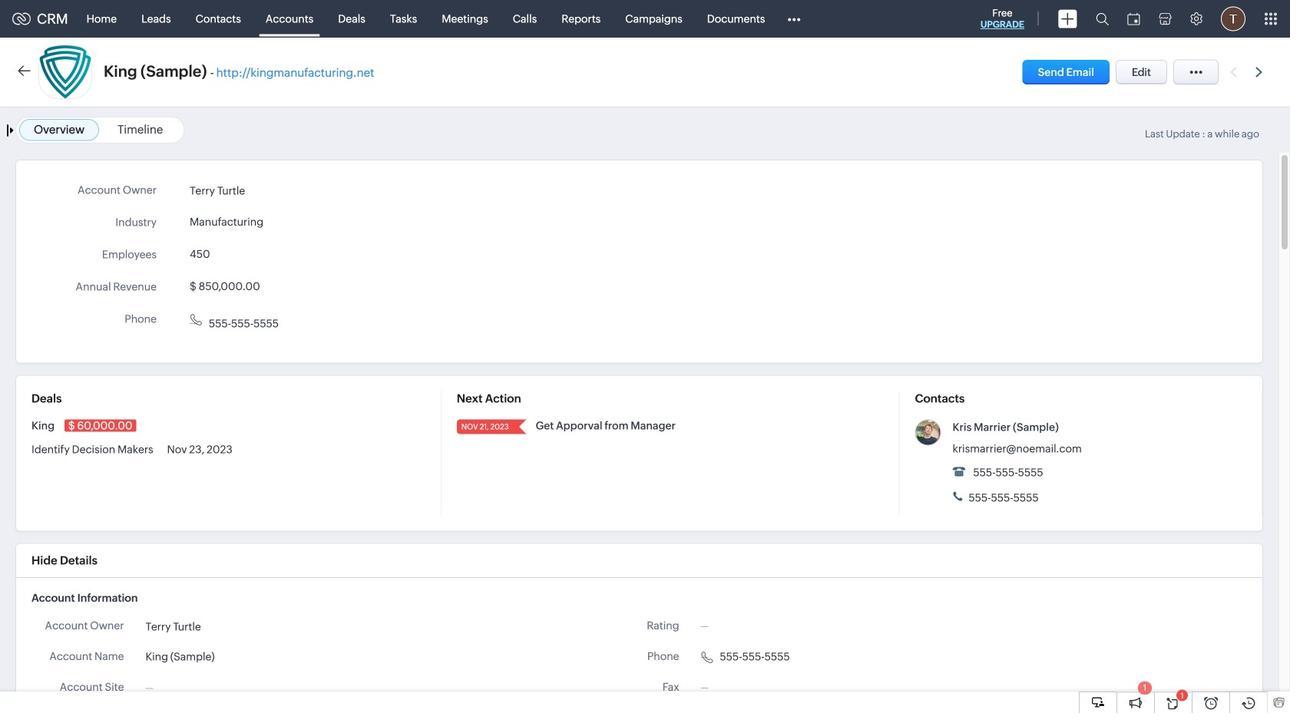 Task type: locate. For each thing, give the bounding box(es) containing it.
next record image
[[1256, 67, 1266, 77]]

Other Modules field
[[778, 7, 811, 31]]

search image
[[1096, 12, 1109, 25]]

previous record image
[[1230, 67, 1237, 77]]



Task type: vqa. For each thing, say whether or not it's contained in the screenshot.
MARKETPLACE dropdown button
no



Task type: describe. For each thing, give the bounding box(es) containing it.
search element
[[1087, 0, 1118, 38]]

profile element
[[1212, 0, 1255, 37]]

create menu element
[[1049, 0, 1087, 37]]

logo image
[[12, 13, 31, 25]]

profile image
[[1221, 7, 1246, 31]]

create menu image
[[1058, 10, 1078, 28]]

calendar image
[[1127, 13, 1140, 25]]



